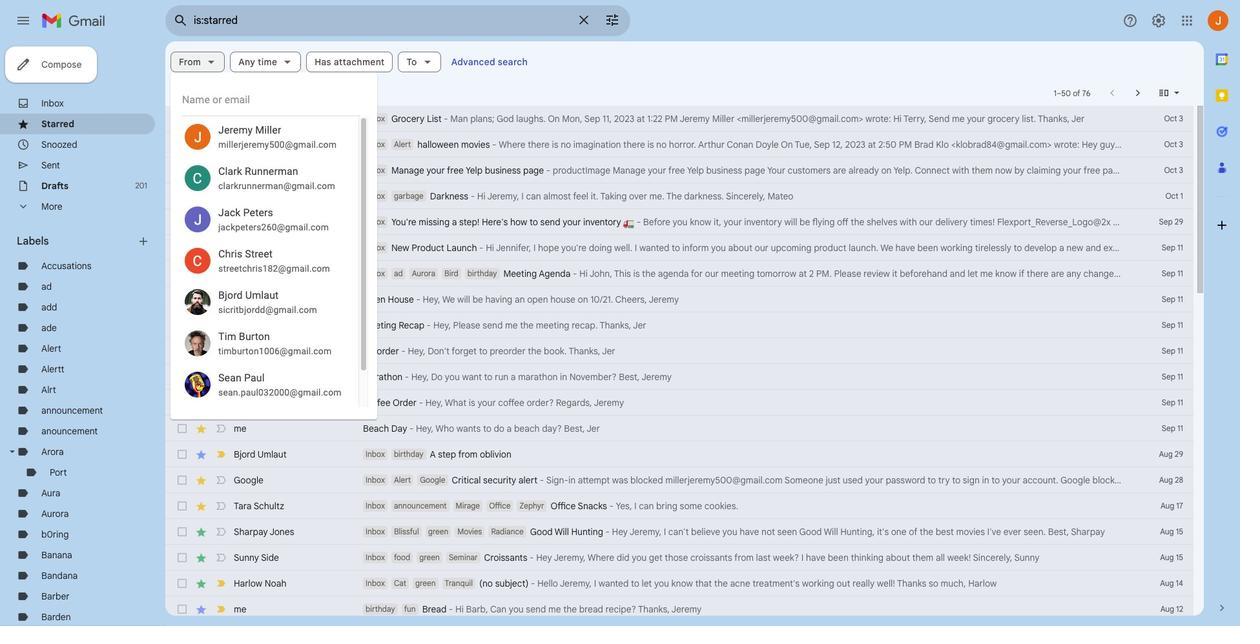 Task type: locate. For each thing, give the bounding box(es) containing it.
2 sharpay from the left
[[1072, 527, 1106, 538]]

office for office snacks - yes, i can bring some cookies.
[[551, 501, 576, 512]]

hey, for hey, who wants to do a beach day? best, jer
[[416, 423, 434, 435]]

0 vertical spatial meeting
[[504, 268, 537, 280]]

and right beforehand
[[950, 268, 966, 280]]

1 horizontal spatial working
[[941, 242, 973, 254]]

hey, for hey, what is your coffee order? regards, jeremy
[[426, 397, 443, 409]]

1 horizontal spatial sincerely,
[[974, 553, 1013, 564]]

about down the one
[[886, 553, 911, 564]]

row containing sunny side
[[165, 545, 1194, 571]]

umlaut inside row
[[258, 449, 287, 461]]

6 sep 11 from the top
[[1163, 372, 1184, 382]]

4 11 from the top
[[1178, 321, 1184, 330]]

roberts
[[262, 191, 295, 202], [262, 242, 295, 254], [262, 268, 295, 280]]

2 harlow from the left
[[969, 578, 997, 590]]

6 row from the top
[[165, 235, 1241, 261]]

1 3 from the top
[[1180, 114, 1184, 123]]

8 not important switch from the top
[[215, 345, 227, 358]]

2 important because you marked it as important. switch from the top
[[215, 268, 227, 280]]

1 vertical spatial 2
[[282, 140, 286, 150]]

aug for hey jeremy, i can't believe you have not seen good will hunting, it's one of the best movies i've ever seen. best, sharpay
[[1161, 527, 1175, 537]]

3 mateo roberts from the top
[[234, 268, 295, 280]]

2 horizontal spatial hey
[[1082, 139, 1098, 151]]

order
[[393, 397, 417, 409]]

snoozed
[[41, 139, 77, 151]]

0 horizontal spatial wrote:
[[866, 113, 892, 125]]

list
[[427, 113, 442, 125]]

at left the 1:22
[[637, 113, 645, 125]]

, for brad
[[253, 139, 256, 150]]

you right before
[[673, 216, 688, 228]]

5 11 from the top
[[1178, 346, 1184, 356]]

1 horizontal spatial please
[[835, 268, 862, 280]]

🚛 image
[[624, 218, 635, 229]]

0 vertical spatial will
[[785, 216, 798, 228]]

Search mail text field
[[194, 14, 569, 27]]

hey, right house
[[423, 294, 441, 306]]

sent link
[[41, 160, 60, 171]]

our down inform
[[705, 268, 719, 280]]

yelp up darkness
[[466, 165, 483, 176]]

it.
[[591, 191, 599, 202]]

are
[[1145, 139, 1158, 151], [833, 165, 847, 176], [1052, 268, 1065, 280]]

1 horizontal spatial good
[[800, 527, 822, 538]]

row containing the flexport team
[[165, 209, 1241, 235]]

1 vertical spatial working
[[802, 578, 835, 590]]

0 horizontal spatial please
[[453, 320, 481, 332]]

is right this
[[634, 268, 640, 280]]

umlaut for bjord umlaut sicritbjordd@gmail.com
[[245, 290, 279, 302]]

inbox inside inbox manage your free yelp business page - productimage manage your free yelp business page your customers are already on yelp. connect with them now by claiming your free page. sign up oct 3
[[366, 165, 385, 175]]

believe
[[692, 527, 721, 538]]

2 aug 15 from the top
[[1161, 553, 1184, 563]]

1 will from the left
[[555, 527, 569, 538]]

free down horror.
[[669, 165, 685, 176]]

manage up garbage
[[392, 165, 424, 176]]

2 up jeremy miller millerjeremy500@gmail.com
[[275, 114, 280, 124]]

1 vertical spatial let
[[642, 578, 652, 590]]

umlaut
[[245, 290, 279, 302], [258, 449, 287, 461]]

critical security alert - sign-in attempt was blocked millerjeremy500@gmail.com someone just used your password to try to sign in to your account. google blocked them, but you should check
[[452, 475, 1241, 487]]

0 horizontal spatial aurora
[[41, 509, 69, 520]]

tab list
[[1205, 41, 1241, 580]]

2 not important switch from the top
[[215, 138, 227, 151]]

8 sep 11 from the top
[[1163, 424, 1184, 434]]

fun
[[404, 605, 416, 615]]

- right marathon
[[405, 372, 409, 383]]

1 vertical spatial on
[[781, 139, 793, 151]]

umlaut inside bjord umlaut sicritbjordd@gmail.com
[[245, 290, 279, 302]]

1 roberts from the top
[[262, 191, 295, 202]]

6 not important switch from the top
[[215, 293, 227, 306]]

1 oct 3 from the top
[[1165, 114, 1184, 123]]

with right shelves
[[900, 216, 917, 228]]

can for almost
[[526, 191, 541, 202]]

will down bird
[[458, 294, 471, 306]]

3 inside inbox manage your free yelp business page - productimage manage your free yelp business page your customers are already on yelp. connect with them now by claiming your free page. sign up oct 3
[[1180, 165, 1184, 175]]

None checkbox
[[176, 423, 189, 436], [176, 500, 189, 513], [176, 552, 189, 565], [176, 423, 189, 436], [176, 500, 189, 513], [176, 552, 189, 565]]

- left yes,
[[610, 501, 614, 512]]

3 11 from the top
[[1178, 295, 1184, 304]]

2 inside the me , bjord 2
[[275, 114, 280, 124]]

miller inside row
[[713, 113, 735, 125]]

tue,
[[795, 139, 812, 151]]

-
[[444, 113, 448, 125], [492, 139, 497, 151], [547, 165, 551, 176], [471, 191, 475, 202], [637, 216, 641, 228], [480, 242, 484, 254], [573, 268, 577, 280], [416, 294, 421, 306], [427, 320, 431, 332], [402, 346, 406, 357], [405, 372, 409, 383], [419, 397, 423, 409], [410, 423, 414, 435], [540, 475, 544, 487], [610, 501, 614, 512], [606, 527, 610, 538], [530, 553, 534, 564], [531, 578, 535, 590], [449, 604, 453, 616]]

a
[[452, 216, 457, 228], [1060, 242, 1065, 254], [511, 372, 516, 383], [507, 423, 512, 435]]

miller up brad , bjord 2
[[255, 124, 281, 136]]

product
[[412, 242, 444, 254]]

with
[[953, 165, 970, 176], [900, 216, 917, 228]]

umlaut up schultz
[[258, 449, 287, 461]]

a step from oblivion
[[430, 449, 512, 461]]

sep for ninth row from the top of the page
[[1163, 321, 1176, 330]]

2 horizontal spatial free
[[1084, 165, 1101, 176]]

0 horizontal spatial don't
[[428, 346, 450, 357]]

inventory up 'upcoming'
[[745, 216, 783, 228]]

0 horizontal spatial page
[[523, 165, 544, 176]]

blocked left them,
[[1093, 475, 1126, 487]]

barden
[[41, 612, 71, 624]]

i right week?
[[802, 553, 804, 564]]

jeremy inside jeremy miller millerjeremy500@gmail.com
[[218, 124, 253, 136]]

1 vertical spatial about
[[886, 553, 911, 564]]

oct 3 for guys
[[1165, 140, 1184, 149]]

green right food
[[420, 553, 440, 563]]

2 11 from the top
[[1178, 269, 1184, 279]]

oct for man plans; god laughs. on mon, sep 11, 2023 at 1:22 pm jeremy miller <millerjeremy500@gmail.com> wrote: hi terry, send me your grocery list. thanks, jer
[[1165, 114, 1178, 123]]

page
[[523, 165, 544, 176], [745, 165, 766, 176]]

1 vertical spatial ad
[[41, 281, 52, 293]]

treatment's
[[753, 578, 800, 590]]

millerjeremy500@gmail.com up business
[[218, 140, 337, 150]]

announcement
[[41, 405, 103, 417], [394, 501, 447, 511]]

refresh image
[[215, 87, 227, 100]]

2 inside brad , bjord 2
[[282, 140, 286, 150]]

roberts up the jack peters jackpeters260@gmail.com
[[262, 191, 295, 202]]

millerjeremy500@gmail.com inside row
[[666, 475, 783, 487]]

2 yelp from the left
[[466, 165, 483, 176]]

aug left 17
[[1161, 501, 1175, 511]]

1 15 from the top
[[1177, 527, 1184, 537]]

yelp
[[234, 165, 251, 176], [466, 165, 483, 176], [687, 165, 704, 176]]

ad up add
[[41, 281, 52, 293]]

2 horizontal spatial at
[[868, 139, 877, 151]]

will up 'upcoming'
[[785, 216, 798, 228]]

, up brad , bjord 2
[[247, 113, 249, 124]]

miller inside jeremy miller millerjeremy500@gmail.com
[[255, 124, 281, 136]]

0 horizontal spatial millerjeremy500@gmail.com
[[218, 140, 337, 150]]

our left "delivery"
[[920, 216, 934, 228]]

if
[[1020, 268, 1025, 280]]

blocked up office snacks - yes, i can bring some cookies.
[[631, 475, 663, 487]]

sep 11 for preorder - hey, don't forget to preorder the book. thanks, jer
[[1163, 346, 1184, 356]]

11 for preorder - hey, don't forget to preorder the book. thanks, jer
[[1178, 346, 1184, 356]]

aug for sign-in attempt was blocked millerjeremy500@gmail.com someone just used your password to try to sign in to your account. google blocked them, but you should check
[[1160, 476, 1174, 485]]

one
[[892, 527, 907, 538]]

for right agenda
[[691, 268, 703, 280]]

0 horizontal spatial about
[[729, 242, 753, 254]]

productimage
[[553, 165, 611, 176]]

wrote:
[[866, 113, 892, 125], [1055, 139, 1080, 151]]

1 horizontal spatial page
[[745, 165, 766, 176]]

None search field
[[165, 5, 631, 36]]

noah
[[265, 578, 287, 590]]

0 vertical spatial on
[[882, 165, 892, 176]]

wanted
[[640, 242, 670, 254], [599, 578, 629, 590]]

0 vertical spatial for
[[253, 165, 265, 176]]

main menu image
[[16, 13, 31, 28]]

1 horizontal spatial office
[[551, 501, 576, 512]]

1 29 from the top
[[1175, 217, 1184, 227]]

has attachment button
[[306, 52, 393, 72]]

0 horizontal spatial best,
[[564, 423, 585, 435]]

<millerjeremy500@gmail.com>
[[737, 113, 864, 125]]

tim
[[218, 331, 236, 343]]

aurora inside row
[[412, 269, 436, 279]]

yelp.
[[894, 165, 913, 176]]

bjord inside bjord umlaut sicritbjordd@gmail.com
[[218, 290, 243, 302]]

14 row from the top
[[165, 442, 1194, 468]]

barber link
[[41, 591, 70, 603]]

row
[[165, 106, 1194, 132], [165, 132, 1241, 158], [165, 158, 1194, 184], [165, 184, 1194, 209], [165, 209, 1241, 235], [165, 235, 1241, 261], [165, 261, 1241, 287], [165, 287, 1194, 313], [165, 313, 1194, 339], [165, 339, 1194, 364], [165, 364, 1194, 390], [165, 390, 1194, 416], [165, 416, 1194, 442], [165, 442, 1194, 468], [165, 468, 1241, 494], [165, 494, 1194, 520], [165, 520, 1194, 545], [165, 545, 1194, 571], [165, 571, 1194, 597], [165, 597, 1194, 623]]

1 horizontal spatial yelp
[[466, 165, 483, 176]]

row containing tara schultz
[[165, 494, 1194, 520]]

1 horizontal spatial we
[[881, 242, 894, 254]]

0 vertical spatial 15
[[1177, 527, 1184, 537]]

good down zephyr
[[530, 527, 553, 538]]

sep 11 for open house - hey, we will be having an open house on 10/21. cheers, jeremy
[[1163, 295, 1184, 304]]

snacks
[[578, 501, 607, 512]]

be left having
[[473, 294, 483, 306]]

2 sep 11 from the top
[[1163, 269, 1184, 279]]

3 yelp from the left
[[687, 165, 704, 176]]

mateo roberts down jackpeters260@gmail.com
[[234, 242, 295, 254]]

18 row from the top
[[165, 545, 1194, 571]]

sent
[[41, 160, 60, 171]]

option
[[174, 406, 359, 447]]

19 row from the top
[[165, 571, 1194, 597]]

oct down toggle split pane mode image
[[1165, 114, 1178, 123]]

1 vertical spatial ,
[[253, 139, 256, 150]]

1 horizontal spatial no
[[657, 139, 667, 151]]

0 vertical spatial movies
[[461, 139, 490, 151]]

row containing bjord umlaut
[[165, 442, 1194, 468]]

peters
[[243, 207, 273, 219]]

0 horizontal spatial will
[[458, 294, 471, 306]]

1 sharpay from the left
[[234, 527, 268, 538]]

4 row from the top
[[165, 184, 1194, 209]]

jeremy miller millerjeremy500@gmail.com
[[218, 124, 337, 150]]

that left think
[[1173, 242, 1190, 254]]

2 mateo roberts from the top
[[234, 242, 295, 254]]

begin
[[1213, 216, 1236, 228]]

in left attempt
[[569, 475, 576, 487]]

9 row from the top
[[165, 313, 1194, 339]]

1 vertical spatial best,
[[564, 423, 585, 435]]

6 11 from the top
[[1178, 372, 1184, 382]]

order?
[[527, 397, 554, 409]]

runnerman
[[245, 165, 298, 178]]

10 not important switch from the top
[[215, 397, 227, 410]]

11 for beach day - hey, who wants to do a beach day? best, jer
[[1178, 424, 1184, 434]]

0 horizontal spatial forget
[[452, 346, 477, 357]]

well!
[[877, 578, 896, 590]]

1 vertical spatial announcement
[[394, 501, 447, 511]]

preorder
[[490, 346, 526, 357]]

1 horizontal spatial manage
[[613, 165, 646, 176]]

no left horror.
[[657, 139, 667, 151]]

0 vertical spatial announcement
[[41, 405, 103, 417]]

not important switch for 10th row from the top of the page
[[215, 345, 227, 358]]

1 horizontal spatial 1
[[1181, 191, 1184, 201]]

1 not important switch from the top
[[215, 112, 227, 125]]

hi left terry, on the right top
[[894, 113, 902, 125]]

sep for tenth row from the bottom of the page
[[1163, 372, 1176, 382]]

0 horizontal spatial there
[[528, 139, 550, 151]]

3 sep 11 from the top
[[1163, 295, 1184, 304]]

5 row from the top
[[165, 209, 1241, 235]]

1 vertical spatial green
[[420, 553, 440, 563]]

free left page.
[[1084, 165, 1101, 176]]

please right "pm."
[[835, 268, 862, 280]]

a
[[430, 449, 436, 461]]

0 horizontal spatial meeting
[[363, 320, 397, 332]]

1 horizontal spatial let
[[968, 268, 979, 280]]

yelp for business
[[234, 165, 303, 176]]

ad
[[394, 269, 403, 279], [41, 281, 52, 293]]

some
[[680, 501, 703, 512]]

0 horizontal spatial have
[[740, 527, 760, 538]]

0 horizontal spatial ad
[[41, 281, 52, 293]]

3 for inbox grocery list - man plans; god laughs. on mon, sep 11, 2023 at 1:22 pm jeremy miller <millerjeremy500@gmail.com> wrote: hi terry, send me your grocery list. thanks, jer
[[1180, 114, 1184, 123]]

office for office
[[489, 501, 511, 511]]

1 no from the left
[[561, 139, 571, 151]]

green left movies on the left of page
[[428, 527, 449, 537]]

7 sep 11 from the top
[[1163, 398, 1184, 408]]

1 horizontal spatial ,
[[253, 139, 256, 150]]

alert for critical
[[394, 476, 411, 485]]

roberts for meeting
[[262, 268, 295, 280]]

mateo for meeting agenda
[[234, 268, 260, 280]]

aug for yes, i can bring some cookies.
[[1161, 501, 1175, 511]]

main content
[[165, 41, 1241, 627]]

0 horizontal spatial our
[[705, 268, 719, 280]]

pm right the 1:22
[[665, 113, 678, 125]]

not important switch for 20th row from the bottom
[[215, 112, 227, 125]]

have up it on the top of the page
[[896, 242, 916, 254]]

banana link
[[41, 550, 72, 562]]

2 vertical spatial best,
[[1049, 527, 1070, 538]]

list box containing jeremy miller
[[174, 116, 359, 447]]

not important switch for row containing brad
[[215, 138, 227, 151]]

send
[[929, 113, 950, 125]]

1 page from the left
[[523, 165, 544, 176]]

2 vertical spatial alert
[[394, 476, 411, 485]]

important because you marked it as important. switch down chris
[[215, 268, 227, 280]]

green for croissants - hey jeremy, where did you get those croissants from last week? i have been thinking about them all week! sincerely, sunny
[[420, 553, 440, 563]]

8 11 from the top
[[1178, 424, 1184, 434]]

1 vertical spatial 2023
[[846, 139, 866, 151]]

you down 'get'
[[655, 578, 669, 590]]

mateo roberts for meeting
[[234, 268, 295, 280]]

google right account.
[[1061, 475, 1091, 487]]

1 horizontal spatial free
[[669, 165, 685, 176]]

not important switch for 8th row
[[215, 293, 227, 306]]

aug down aug 17
[[1161, 527, 1175, 537]]

movies
[[461, 139, 490, 151], [957, 527, 986, 538]]

sunny side
[[234, 553, 279, 564]]

preorder
[[363, 346, 399, 357]]

aug 12
[[1161, 605, 1184, 615]]

0 horizontal spatial google
[[234, 475, 264, 487]]

thanks, right recipe?
[[638, 604, 670, 616]]

garbage
[[394, 191, 424, 201]]

inbox inside inbox new product launch - hi jennifer, i hope you're doing well. i wanted to inform you about our upcoming product launch. we have been working tirelessly to develop a new and exciting product that i think you w
[[366, 243, 385, 253]]

0 horizontal spatial blocked
[[631, 475, 663, 487]]

used
[[843, 475, 863, 487]]

1 vertical spatial be
[[473, 294, 483, 306]]

the left acne
[[715, 578, 728, 590]]

product up additions.
[[1139, 242, 1171, 254]]

important because you marked it as important. switch
[[215, 216, 227, 229], [215, 268, 227, 280]]

2 vertical spatial at
[[799, 268, 807, 280]]

for up clarkrunnerman@gmail.com
[[253, 165, 265, 176]]

1 horizontal spatial business
[[707, 165, 743, 176]]

1
[[1054, 88, 1057, 98], [1181, 191, 1184, 201]]

thanks,
[[1039, 113, 1070, 125], [600, 320, 632, 332], [569, 346, 601, 357], [638, 604, 670, 616]]

marathon
[[518, 372, 558, 383]]

aug 15 for hey jeremy, where did you get those croissants from last week? i have been thinking about them all week! sincerely, sunny
[[1161, 553, 1184, 563]]

1 vertical spatial can
[[639, 501, 654, 512]]

important because you marked it as important. switch for mateo
[[215, 268, 227, 280]]

claiming
[[1027, 165, 1062, 176]]

roberts for darkness
[[262, 191, 295, 202]]

list box
[[174, 116, 359, 447]]

4 sep 11 from the top
[[1163, 321, 1184, 330]]

1 horizontal spatial ad
[[394, 269, 403, 279]]

jack
[[218, 207, 241, 219]]

9 not important switch from the top
[[215, 371, 227, 384]]

alert down day
[[394, 476, 411, 485]]

4 not important switch from the top
[[215, 190, 227, 203]]

, for me
[[247, 113, 249, 124]]

me.
[[650, 191, 665, 202]]

3 not important switch from the top
[[215, 164, 227, 177]]

7 11 from the top
[[1178, 398, 1184, 408]]

hey, for hey, we will be having an open house on 10/21. cheers, jeremy
[[423, 294, 441, 306]]

1 vertical spatial mateo roberts
[[234, 242, 295, 254]]

labels navigation
[[0, 41, 165, 627]]

2 left "pm."
[[810, 268, 814, 280]]

15 row from the top
[[165, 468, 1241, 494]]

google down a
[[420, 476, 446, 485]]

1 vertical spatial been
[[828, 553, 849, 564]]

i left can't
[[664, 527, 666, 538]]

0 vertical spatial we
[[881, 242, 894, 254]]

flexport
[[252, 216, 286, 228]]

hi left jennifer,
[[486, 242, 494, 254]]

jeremy right 'november?'
[[642, 372, 672, 383]]

- right "preorder"
[[402, 346, 406, 357]]

2 no from the left
[[657, 139, 667, 151]]

settings image
[[1152, 13, 1167, 28]]

millerjeremy500@gmail.com up the cookies.
[[666, 475, 783, 487]]

on left 10/21. on the top of page
[[578, 294, 588, 306]]

toggle split pane mode image
[[1158, 87, 1171, 100]]

at for please
[[799, 268, 807, 280]]

want
[[462, 372, 482, 383]]

5 sep 11 from the top
[[1163, 346, 1184, 356]]

laughs.
[[517, 113, 546, 125]]

green
[[428, 527, 449, 537], [420, 553, 440, 563], [416, 579, 436, 589]]

roberts for inbox
[[262, 242, 295, 254]]

mateo for darkness
[[234, 191, 260, 202]]

3 up oct 1
[[1180, 165, 1184, 175]]

list.
[[1023, 113, 1037, 125]]

last
[[756, 553, 771, 564]]

2 3 from the top
[[1180, 140, 1184, 149]]

- right launch
[[480, 242, 484, 254]]

0 vertical spatial best,
[[619, 372, 640, 383]]

mateo roberts up peters
[[234, 191, 295, 202]]

1 horizontal spatial pm
[[899, 139, 913, 151]]

more button
[[0, 196, 155, 217]]

1 free from the left
[[447, 165, 464, 176]]

flexport_reverse_logo@2x
[[998, 216, 1111, 228]]

aug 15 up aug 14
[[1161, 553, 1184, 563]]

support image
[[1123, 13, 1139, 28]]

will left hunting
[[555, 527, 569, 538]]

0 vertical spatial can
[[526, 191, 541, 202]]

2 sunny from the left
[[1015, 553, 1040, 564]]

aug 15 for hey jeremy, i can't believe you have not seen good will hunting, it's one of the best movies i've ever seen. best, sharpay
[[1161, 527, 1184, 537]]

17 row from the top
[[165, 520, 1194, 545]]

5 not important switch from the top
[[215, 242, 227, 255]]

croissants - hey jeremy, where did you get those croissants from last week? i have been thinking about them all week! sincerely, sunny
[[484, 553, 1040, 564]]

1 horizontal spatial can
[[639, 501, 654, 512]]

seminar
[[449, 553, 478, 563]]

2 29 from the top
[[1175, 450, 1184, 459]]

try
[[939, 475, 950, 487]]

meeting for meeting agenda - hi john, this is the agenda for our meeting tomorrow at 2 pm. please review it beforehand and let me know if there are any changes or additions. looking forward
[[504, 268, 537, 280]]

1 business from the left
[[485, 165, 521, 176]]

3 roberts from the top
[[262, 268, 295, 280]]

about right inform
[[729, 242, 753, 254]]

None checkbox
[[176, 448, 189, 461], [176, 474, 189, 487], [176, 526, 189, 539], [176, 578, 189, 591], [176, 604, 189, 617], [176, 448, 189, 461], [176, 474, 189, 487], [176, 526, 189, 539], [176, 578, 189, 591], [176, 604, 189, 617]]

2023 right 11, in the top of the page
[[614, 113, 635, 125]]

1 horizontal spatial will
[[785, 216, 798, 228]]

0 vertical spatial green
[[428, 527, 449, 537]]

and right new
[[1086, 242, 1102, 254]]

2 15 from the top
[[1177, 553, 1184, 563]]

you
[[673, 216, 688, 228], [712, 242, 726, 254], [1220, 242, 1234, 254], [445, 372, 460, 383], [1170, 475, 1185, 487], [723, 527, 738, 538], [632, 553, 647, 564], [655, 578, 669, 590], [509, 604, 524, 616]]

there,
[[1124, 216, 1149, 228]]

bring
[[657, 501, 678, 512]]

hey, left who
[[416, 423, 434, 435]]

2 horizontal spatial 2
[[810, 268, 814, 280]]

alert down "grocery"
[[394, 140, 411, 149]]

2 vertical spatial hey
[[536, 553, 552, 564]]

1 mateo roberts from the top
[[234, 191, 295, 202]]

to right sign
[[992, 475, 1000, 487]]

2 for brad
[[282, 140, 286, 150]]

bjord umlaut
[[234, 449, 287, 461]]

movies
[[458, 527, 482, 537]]

0 horizontal spatial that
[[696, 578, 712, 590]]

2 roberts from the top
[[262, 242, 295, 254]]

3 3 from the top
[[1180, 165, 1184, 175]]

not important switch for tenth row from the bottom of the page
[[215, 371, 227, 384]]

16 row from the top
[[165, 494, 1194, 520]]

any time
[[239, 56, 277, 68]]

1 horizontal spatial will
[[824, 527, 839, 538]]

1 left 50
[[1054, 88, 1057, 98]]

3 row from the top
[[165, 158, 1194, 184]]

are left any
[[1052, 268, 1065, 280]]

not important switch
[[215, 112, 227, 125], [215, 138, 227, 151], [215, 164, 227, 177], [215, 190, 227, 203], [215, 242, 227, 255], [215, 293, 227, 306], [215, 319, 227, 332], [215, 345, 227, 358], [215, 371, 227, 384], [215, 397, 227, 410]]

guys
[[1101, 139, 1120, 151]]

new
[[1067, 242, 1084, 254]]

2 free from the left
[[669, 165, 685, 176]]

1 aug 15 from the top
[[1161, 527, 1184, 537]]

your
[[768, 165, 786, 176]]

sep for seventh row from the top
[[1163, 269, 1176, 279]]

1 important because you marked it as important. switch from the top
[[215, 216, 227, 229]]

11 for meeting recap - hey, please send me the meeting recap. thanks, jer
[[1178, 321, 1184, 330]]

ad inside the labels navigation
[[41, 281, 52, 293]]

sep for 6th row from the top
[[1163, 243, 1176, 253]]

29 for aug 29
[[1175, 450, 1184, 459]]

1 sunny from the left
[[234, 553, 259, 564]]

29 down oct 1
[[1175, 217, 1184, 227]]

2 oct 3 from the top
[[1165, 140, 1184, 149]]

sep for 8th row
[[1163, 295, 1176, 304]]

miller up arthur
[[713, 113, 735, 125]]

business down god
[[485, 165, 521, 176]]

11 for coffee order - hey, what is your coffee order? regards, jeremy
[[1178, 398, 1184, 408]]

in right 'marathon'
[[560, 372, 567, 383]]

2 for me
[[275, 114, 280, 124]]

10 row from the top
[[165, 339, 1194, 364]]

hey up hello
[[536, 553, 552, 564]]

launch.
[[849, 242, 879, 254]]

office down security
[[489, 501, 511, 511]]

please
[[835, 268, 862, 280], [453, 320, 481, 332]]

1 horizontal spatial 2
[[282, 140, 286, 150]]

aug up aug 14
[[1161, 553, 1175, 563]]

bread
[[580, 604, 604, 616]]

new
[[392, 242, 410, 254]]

b0ring
[[41, 529, 69, 541]]

2 row from the top
[[165, 132, 1241, 158]]

sep for row containing the flexport team
[[1160, 217, 1173, 227]]

0 vertical spatial ad
[[394, 269, 403, 279]]

8 row from the top
[[165, 287, 1194, 313]]

tirelessly
[[976, 242, 1012, 254]]

yelp down brad , bjord 2
[[234, 165, 251, 176]]

oct 3 for jer
[[1165, 114, 1184, 123]]

7 not important switch from the top
[[215, 319, 227, 332]]

0 vertical spatial 2
[[275, 114, 280, 124]]

no
[[561, 139, 571, 151], [657, 139, 667, 151]]

1 11 from the top
[[1178, 243, 1184, 253]]

mateo roberts for inbox
[[234, 242, 295, 254]]

0 horizontal spatial manage
[[392, 165, 424, 176]]

no down 'mon,'
[[561, 139, 571, 151]]

1 vertical spatial 1
[[1181, 191, 1184, 201]]

sep 11 for coffee order - hey, what is your coffee order? regards, jeremy
[[1163, 398, 1184, 408]]



Task type: describe. For each thing, give the bounding box(es) containing it.
i right well.
[[635, 242, 637, 254]]

jeremy, down hunting
[[554, 553, 586, 564]]

up
[[1149, 165, 1160, 176]]

search mail image
[[169, 9, 193, 32]]

launch
[[447, 242, 477, 254]]

is down the 1:22
[[648, 139, 654, 151]]

sep for 10th row from the top of the page
[[1163, 346, 1176, 356]]

announcement inside the labels navigation
[[41, 405, 103, 417]]

0 vertical spatial pm
[[665, 113, 678, 125]]

from button
[[171, 52, 225, 72]]

2 good from the left
[[800, 527, 822, 538]]

a left new
[[1060, 242, 1065, 254]]

missing
[[419, 216, 450, 228]]

2 will from the left
[[824, 527, 839, 538]]

to left preorder at bottom
[[479, 346, 488, 357]]

about for you
[[729, 242, 753, 254]]

time
[[258, 56, 277, 68]]

you're
[[562, 242, 587, 254]]

11 for marathon - hey, do you want to run a marathon in november? best, jeremy
[[1178, 372, 1184, 382]]

jer up 'november?'
[[602, 346, 616, 357]]

alert for halloween
[[394, 140, 411, 149]]

hey, left do in the bottom left of the page
[[412, 372, 429, 383]]

1 vertical spatial from
[[735, 553, 754, 564]]

1 horizontal spatial google
[[420, 476, 446, 485]]

your right the claiming
[[1064, 165, 1082, 176]]

row containing yelp for business
[[165, 158, 1194, 184]]

alert inside the labels navigation
[[41, 343, 61, 355]]

0 horizontal spatial be
[[473, 294, 483, 306]]

port
[[50, 467, 67, 479]]

thanks
[[898, 578, 927, 590]]

oct for where there is no imagination there is no horror. arthur conan doyle on tue, sep 12, 2023 at 2:50 pm brad klo <klobrad84@gmail.com> wrote: hey guys what are your favorite hallowe
[[1165, 140, 1178, 149]]

green for good will hunting - hey jeremy, i can't believe you have not seen good will hunting, it's one of the best movies i've ever seen. best, sharpay
[[428, 527, 449, 537]]

times!
[[971, 216, 995, 228]]

jeremy up horror.
[[680, 113, 710, 125]]

inbox inside the labels navigation
[[41, 98, 64, 109]]

favorite
[[1181, 139, 1212, 151]]

0 horizontal spatial meeting
[[536, 320, 570, 332]]

1 vertical spatial and
[[950, 268, 966, 280]]

- right the alert
[[540, 475, 544, 487]]

row containing brad
[[165, 132, 1241, 158]]

team
[[288, 216, 310, 228]]

2 inventory from the left
[[745, 216, 783, 228]]

1 horizontal spatial movies
[[957, 527, 986, 538]]

aug left 12
[[1161, 605, 1175, 615]]

john,
[[590, 268, 613, 280]]

0 horizontal spatial brad
[[234, 139, 253, 150]]

1 vertical spatial will
[[458, 294, 471, 306]]

meeting recap - hey, please send me the meeting recap. thanks, jer
[[363, 320, 647, 332]]

20 row from the top
[[165, 597, 1194, 623]]

timburton1006@gmail.com
[[218, 346, 332, 357]]

the left agenda
[[642, 268, 656, 280]]

to left begin
[[1202, 216, 1211, 228]]

not important switch for 9th row from the bottom of the page
[[215, 397, 227, 410]]

thanks, down recap.
[[569, 346, 601, 357]]

2 business from the left
[[707, 165, 743, 176]]

bandana
[[41, 571, 78, 582]]

0 vertical spatial our
[[920, 216, 934, 228]]

1 yelp from the left
[[234, 165, 251, 176]]

well.
[[615, 242, 633, 254]]

1 horizontal spatial announcement
[[394, 501, 447, 511]]

1 vertical spatial sincerely,
[[974, 553, 1013, 564]]

0 vertical spatial that
[[1173, 242, 1190, 254]]

you right do in the bottom left of the page
[[445, 372, 460, 383]]

hey, for hey, please send me the meeting recap. thanks, jer
[[434, 320, 451, 332]]

hey, down recap
[[408, 346, 426, 357]]

14
[[1177, 579, 1184, 589]]

almost
[[544, 191, 571, 202]]

important because you marked it as important. switch for the
[[215, 216, 227, 229]]

2 vertical spatial birthday
[[366, 605, 395, 615]]

not important switch for 6th row from the top
[[215, 242, 227, 255]]

1 horizontal spatial best,
[[619, 372, 640, 383]]

- up almost
[[547, 165, 551, 176]]

1 inside row
[[1181, 191, 1184, 201]]

0 horizontal spatial hey
[[536, 553, 552, 564]]

0 vertical spatial send
[[541, 216, 561, 228]]

man
[[451, 113, 468, 125]]

1 vertical spatial that
[[696, 578, 712, 590]]

think
[[1197, 242, 1217, 254]]

bjord up 'yelp for business'
[[258, 139, 280, 150]]

jones
[[270, 527, 294, 538]]

sep for 8th row from the bottom
[[1163, 424, 1176, 434]]

the flexport team
[[234, 216, 310, 228]]

advanced
[[452, 56, 496, 68]]

0 vertical spatial working
[[941, 242, 973, 254]]

day
[[392, 423, 407, 435]]

2 vertical spatial our
[[705, 268, 719, 280]]

you left w
[[1220, 242, 1234, 254]]

best
[[936, 527, 954, 538]]

- right agenda
[[573, 268, 577, 280]]

11 row from the top
[[165, 364, 1194, 390]]

1 blocked from the left
[[631, 475, 663, 487]]

oct inside inbox manage your free yelp business page - productimage manage your free yelp business page your customers are already on yelp. connect with them now by claiming your free page. sign up oct 3
[[1165, 165, 1178, 175]]

- right hunting
[[606, 527, 610, 538]]

a right run
[[511, 372, 516, 383]]

to left develop in the top of the page
[[1014, 242, 1023, 254]]

1 horizontal spatial been
[[918, 242, 939, 254]]

alrt
[[41, 385, 56, 396]]

1 vertical spatial at
[[868, 139, 877, 151]]

arora link
[[41, 447, 64, 458]]

1 vertical spatial our
[[755, 242, 769, 254]]

to left run
[[484, 372, 493, 383]]

i left think
[[1192, 242, 1195, 254]]

sep 11 for meeting recap - hey, please send me the meeting recap. thanks, jer
[[1163, 321, 1184, 330]]

201
[[135, 181, 147, 191]]

about for thinking
[[886, 553, 911, 564]]

wants
[[457, 423, 481, 435]]

1 inventory from the left
[[584, 216, 622, 228]]

cat
[[394, 579, 406, 589]]

- right bread
[[449, 604, 453, 616]]

jeremy, down office snacks - yes, i can bring some cookies.
[[630, 527, 662, 538]]

not important switch for ninth row from the top of the page
[[215, 319, 227, 332]]

it,
[[714, 216, 722, 228]]

inbox link
[[41, 98, 64, 109]]

2 blocked from the left
[[1093, 475, 1126, 487]]

you right but
[[1170, 475, 1185, 487]]

at for jeremy
[[637, 113, 645, 125]]

2 horizontal spatial in
[[983, 475, 990, 487]]

- right house
[[416, 294, 421, 306]]

- right order
[[419, 397, 423, 409]]

0 vertical spatial with
[[953, 165, 970, 176]]

0 horizontal spatial let
[[642, 578, 652, 590]]

sep for 9th row from the bottom of the page
[[1163, 398, 1176, 408]]

not important switch for 17th row from the bottom
[[215, 190, 227, 203]]

2 page from the left
[[745, 165, 766, 176]]

connect
[[915, 165, 950, 176]]

- down the plans;
[[492, 139, 497, 151]]

i up bread
[[594, 578, 597, 590]]

the left best
[[920, 527, 934, 538]]

aurora inside the labels navigation
[[41, 509, 69, 520]]

2 vertical spatial know
[[672, 578, 693, 590]]

0 vertical spatial meeting
[[722, 268, 755, 280]]

1 vertical spatial pm
[[899, 139, 913, 151]]

0 vertical spatial 1
[[1054, 88, 1057, 98]]

1 horizontal spatial wrote:
[[1055, 139, 1080, 151]]

sep 11 for beach day - hey, who wants to do a beach day? best, jer
[[1163, 424, 1184, 434]]

your down halloween
[[427, 165, 445, 176]]

0 vertical spatial birthday
[[468, 269, 497, 279]]

2 vertical spatial have
[[806, 553, 826, 564]]

- right darkness
[[471, 191, 475, 202]]

conan
[[727, 139, 754, 151]]

2:50
[[879, 139, 897, 151]]

2 horizontal spatial best,
[[1049, 527, 1070, 538]]

starred
[[41, 118, 74, 130]]

taking
[[601, 191, 627, 202]]

oblivion
[[480, 449, 512, 461]]

tara schultz
[[234, 501, 284, 512]]

0 vertical spatial have
[[896, 242, 916, 254]]

1 horizontal spatial be
[[800, 216, 811, 228]]

1 vertical spatial have
[[740, 527, 760, 538]]

to left inform
[[672, 242, 681, 254]]

hi left barb,
[[456, 604, 464, 616]]

- right list
[[444, 113, 448, 125]]

1 row from the top
[[165, 106, 1194, 132]]

but
[[1154, 475, 1168, 487]]

not important switch for row containing yelp for business
[[215, 164, 227, 177]]

mateo down your
[[768, 191, 794, 202]]

day?
[[542, 423, 562, 435]]

the down open house - hey, we will be having an open house on 10/21. cheers, jeremy
[[520, 320, 534, 332]]

1 horizontal spatial in
[[569, 475, 576, 487]]

1 vertical spatial the
[[234, 216, 249, 228]]

0 vertical spatial where
[[499, 139, 526, 151]]

1 product from the left
[[814, 242, 847, 254]]

(no
[[479, 578, 493, 590]]

marathon - hey, do you want to run a marathon in november? best, jeremy
[[363, 372, 672, 383]]

mateo for new product launch
[[234, 242, 260, 254]]

is up productimage at the top left of the page
[[552, 139, 559, 151]]

mateo roberts for darkness
[[234, 191, 295, 202]]

1 vertical spatial birthday
[[394, 450, 424, 459]]

row containing sharpay jones
[[165, 520, 1194, 545]]

2 manage from the left
[[613, 165, 646, 176]]

2 vertical spatial 2
[[810, 268, 814, 280]]

2 vertical spatial send
[[526, 604, 546, 616]]

your left coffee
[[478, 397, 496, 409]]

you're
[[392, 216, 417, 228]]

them,
[[1128, 475, 1152, 487]]

gmail image
[[41, 8, 112, 34]]

over
[[629, 191, 648, 202]]

- right recap
[[427, 320, 431, 332]]

imagination
[[574, 139, 621, 151]]

you right believe
[[723, 527, 738, 538]]

1 horizontal spatial of
[[1074, 88, 1081, 98]]

develop
[[1025, 242, 1058, 254]]

0 vertical spatial please
[[835, 268, 862, 280]]

3 free from the left
[[1084, 165, 1101, 176]]

0 horizontal spatial for
[[253, 165, 265, 176]]

bjord up the tara
[[234, 449, 256, 461]]

7 row from the top
[[165, 261, 1241, 287]]

1 horizontal spatial 2023
[[846, 139, 866, 151]]

book.
[[544, 346, 567, 357]]

labels heading
[[17, 235, 137, 248]]

i up how
[[522, 191, 524, 202]]

2 product from the left
[[1139, 242, 1171, 254]]

12 row from the top
[[165, 390, 1194, 416]]

0 vertical spatial hey
[[1082, 139, 1098, 151]]

1 50 of 76
[[1054, 88, 1091, 98]]

thanks, right list.
[[1039, 113, 1070, 125]]

1 vertical spatial with
[[900, 216, 917, 228]]

0 vertical spatial know
[[690, 216, 712, 228]]

1 horizontal spatial for
[[691, 268, 703, 280]]

you right inform
[[712, 242, 726, 254]]

drafts link
[[41, 180, 69, 192]]

hi up step!
[[477, 191, 486, 202]]

sep 11 for marathon - hey, do you want to run a marathon in november? best, jeremy
[[1163, 372, 1184, 382]]

accusations link
[[41, 260, 91, 272]]

your left grocery
[[968, 113, 986, 125]]

clear search image
[[571, 7, 597, 33]]

1 horizontal spatial hey
[[612, 527, 628, 538]]

jeremy down 'november?'
[[594, 397, 624, 409]]

can't
[[669, 527, 689, 538]]

1 vertical spatial forget
[[452, 346, 477, 357]]

aug up aug 28
[[1160, 450, 1173, 459]]

anouncement
[[41, 426, 98, 438]]

1 horizontal spatial them
[[972, 165, 993, 176]]

0 horizontal spatial sincerely,
[[726, 191, 766, 202]]

your up you're
[[563, 216, 581, 228]]

thanks, down 10/21. on the top of page
[[600, 320, 632, 332]]

to left do
[[483, 423, 492, 435]]

to right how
[[530, 216, 538, 228]]

1 horizontal spatial on
[[882, 165, 892, 176]]

coffee
[[363, 397, 391, 409]]

sign
[[963, 475, 980, 487]]

halloween
[[418, 139, 459, 151]]

0 horizontal spatial working
[[802, 578, 835, 590]]

business
[[267, 165, 303, 176]]

row containing google
[[165, 468, 1241, 494]]

tranquil
[[445, 579, 473, 589]]

- left hello
[[531, 578, 535, 590]]

hope
[[538, 242, 559, 254]]

older image
[[1132, 87, 1145, 100]]

green for (no subject) - hello jeremy, i wanted to let you know that the acne treatment's working out really well! thanks so much, harlow
[[416, 579, 436, 589]]

your right 'used'
[[866, 475, 884, 487]]

aug for hello jeremy, i wanted to let you know that the acne treatment's working out really well! thanks so much, harlow
[[1161, 579, 1175, 589]]

- right croissants
[[530, 553, 534, 564]]

the right 'off'
[[851, 216, 865, 228]]

0 horizontal spatial we
[[442, 294, 455, 306]]

umlaut for bjord umlaut
[[258, 449, 287, 461]]

2 horizontal spatial google
[[1061, 475, 1091, 487]]

this
[[614, 268, 631, 280]]

barden link
[[41, 612, 71, 624]]

13 row from the top
[[165, 416, 1194, 442]]

0 horizontal spatial movies
[[461, 139, 490, 151]]

1 horizontal spatial are
[[1052, 268, 1065, 280]]

not
[[762, 527, 775, 538]]

0 vertical spatial forget
[[1175, 216, 1200, 228]]

it
[[893, 268, 898, 280]]

god
[[497, 113, 514, 125]]

main content containing from
[[165, 41, 1241, 627]]

0 horizontal spatial are
[[833, 165, 847, 176]]

jeremy down agenda
[[649, 294, 679, 306]]

croissants
[[484, 553, 528, 564]]

bjord up brad , bjord 2
[[251, 113, 273, 124]]

to left try
[[928, 475, 937, 487]]

your right it,
[[724, 216, 742, 228]]

barber
[[41, 591, 70, 603]]

your left favorite
[[1160, 139, 1179, 151]]

advanced search button
[[446, 50, 533, 74]]

thinking
[[851, 553, 884, 564]]

acne
[[731, 578, 751, 590]]

0 vertical spatial are
[[1145, 139, 1158, 151]]

hi left john,
[[580, 268, 588, 280]]

add link
[[41, 302, 57, 313]]

1 vertical spatial please
[[453, 320, 481, 332]]

1 horizontal spatial and
[[1086, 242, 1102, 254]]

inbox grocery list - man plans; god laughs. on mon, sep 11, 2023 at 1:22 pm jeremy miller <millerjeremy500@gmail.com> wrote: hi terry, send me your grocery list. thanks, jer
[[366, 113, 1085, 125]]

0 vertical spatial the
[[667, 191, 682, 202]]

advanced search options image
[[600, 7, 626, 33]]

0 horizontal spatial on
[[578, 294, 588, 306]]

street
[[245, 248, 273, 260]]

inbox inside inbox grocery list - man plans; god laughs. on mon, sep 11, 2023 at 1:22 pm jeremy miller <millerjeremy500@gmail.com> wrote: hi terry, send me your grocery list. thanks, jer
[[366, 114, 385, 123]]

your left account.
[[1003, 475, 1021, 487]]

1 vertical spatial know
[[996, 268, 1017, 280]]

jer down cheers,
[[633, 320, 647, 332]]

1 manage from the left
[[392, 165, 424, 176]]

1 vertical spatial where
[[588, 553, 615, 564]]

ad inside row
[[394, 269, 403, 279]]

15 for croissants - hey jeremy, where did you get those croissants from last week? i have been thinking about them all week! sincerely, sunny
[[1177, 553, 1184, 563]]

0 horizontal spatial in
[[560, 372, 567, 383]]

you right the can
[[509, 604, 524, 616]]

29 for sep 29
[[1175, 217, 1184, 227]]

is right what
[[469, 397, 476, 409]]

1 horizontal spatial there
[[624, 139, 646, 151]]

0 horizontal spatial on
[[548, 113, 560, 125]]

1 vertical spatial send
[[483, 320, 503, 332]]

- right day
[[410, 423, 414, 435]]

i right yes,
[[635, 501, 637, 512]]

jer down regards,
[[587, 423, 600, 435]]

1 horizontal spatial brad
[[915, 139, 934, 151]]

the left bread
[[564, 604, 577, 616]]

the left book.
[[528, 346, 542, 357]]

already
[[849, 165, 879, 176]]

row containing harlow noah
[[165, 571, 1194, 597]]

exciting
[[1104, 242, 1136, 254]]

hunting
[[572, 527, 604, 538]]

- before you know it, your inventory will be flying off the shelves with our delivery times! flexport_reverse_logo@2x hi there, don't forget to begin y
[[635, 216, 1241, 228]]

50
[[1062, 88, 1072, 98]]

jeremy, right hello
[[560, 578, 592, 590]]

cookies.
[[705, 501, 739, 512]]

sharpay jones
[[234, 527, 294, 538]]

horror.
[[669, 139, 697, 151]]

of inside row
[[909, 527, 918, 538]]

12
[[1177, 605, 1184, 615]]

aug for hey jeremy, where did you get those croissants from last week? i have been thinking about them all week! sincerely, sunny
[[1161, 553, 1175, 563]]

11 for open house - hey, we will be having an open house on 10/21. cheers, jeremy
[[1178, 295, 1184, 304]]

15 for good will hunting - hey jeremy, i can't believe you have not seen good will hunting, it's one of the best movies i've ever seen. best, sharpay
[[1177, 527, 1184, 537]]

a left step!
[[452, 216, 457, 228]]

shelves
[[867, 216, 898, 228]]

to up recipe?
[[631, 578, 640, 590]]

2 horizontal spatial there
[[1027, 268, 1049, 280]]

0 vertical spatial from
[[458, 449, 478, 461]]

1 harlow from the left
[[234, 578, 263, 590]]

open
[[527, 294, 548, 306]]

1 horizontal spatial don't
[[1151, 216, 1173, 228]]

3 for halloween movies - where there is no imagination there is no horror. arthur conan doyle on tue, sep 12, 2023 at 2:50 pm brad klo <klobrad84@gmail.com> wrote: hey guys what are your favorite hallowe
[[1180, 140, 1184, 149]]

0 horizontal spatial wanted
[[599, 578, 629, 590]]

meeting for meeting recap - hey, please send me the meeting recap. thanks, jer
[[363, 320, 397, 332]]

1 horizontal spatial on
[[781, 139, 793, 151]]

to right try
[[953, 475, 961, 487]]

jeremy, up you're missing a step! here's how to send your inventory on the top of page
[[488, 191, 519, 202]]

i left hope
[[534, 242, 536, 254]]

0 horizontal spatial been
[[828, 553, 849, 564]]

terry,
[[904, 113, 927, 125]]

i've
[[988, 527, 1002, 538]]

from
[[179, 56, 201, 68]]

1 good from the left
[[530, 527, 553, 538]]

1 sep 11 from the top
[[1163, 243, 1184, 253]]

hi left there,
[[1114, 216, 1122, 228]]

- right 🚛 image
[[637, 216, 641, 228]]

1 vertical spatial them
[[913, 553, 934, 564]]

week!
[[948, 553, 972, 564]]

Name or email text field
[[182, 87, 363, 113]]

house
[[551, 294, 576, 306]]

any time button
[[230, 52, 301, 72]]

can for bring
[[639, 501, 654, 512]]

0 vertical spatial wanted
[[640, 242, 670, 254]]

oct for hi jeremy, i can almost feel it. taking over me. the darkness. sincerely, mateo
[[1166, 191, 1179, 201]]

a right do
[[507, 423, 512, 435]]

jer down the 1 50 of 76
[[1072, 113, 1085, 125]]

your up me.
[[648, 165, 667, 176]]

how
[[511, 216, 528, 228]]

you right did
[[632, 553, 647, 564]]

0 horizontal spatial 2023
[[614, 113, 635, 125]]

0 vertical spatial millerjeremy500@gmail.com
[[218, 140, 337, 150]]



Task type: vqa. For each thing, say whether or not it's contained in the screenshot.
"Hey," associated with Hey, Who wants to do a beach day? Best, Jer
yes



